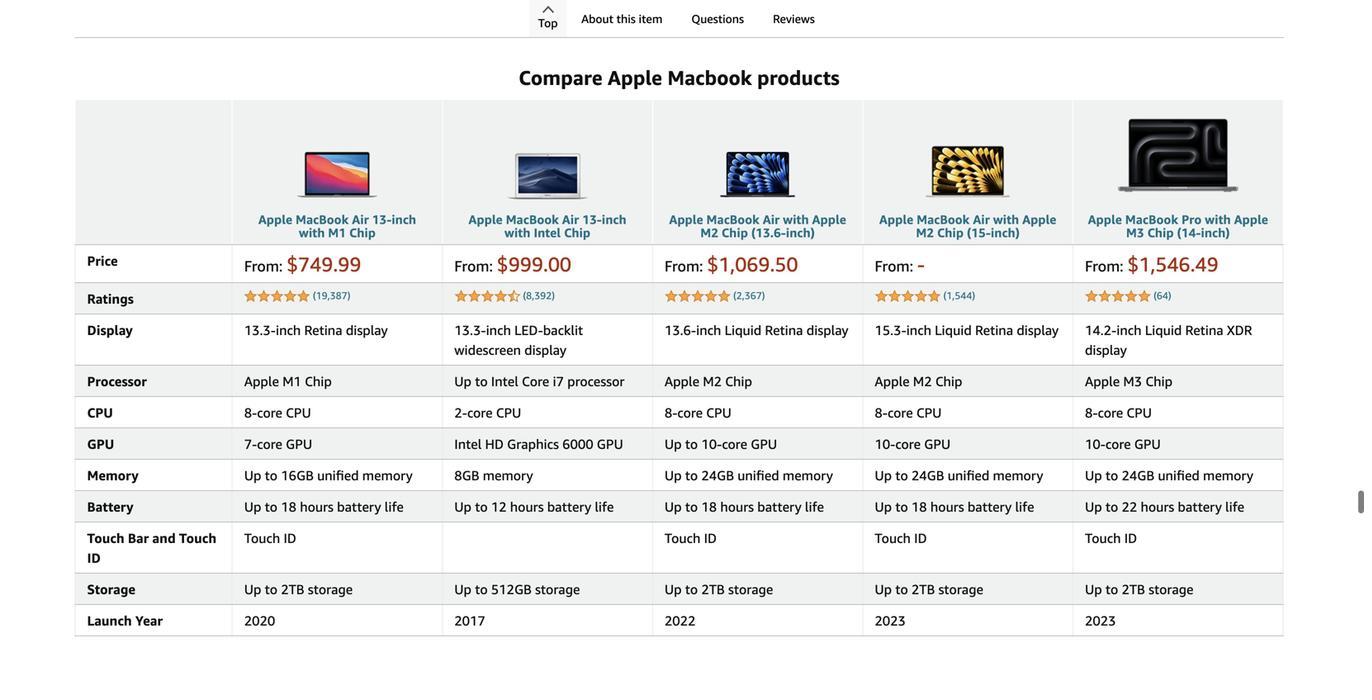 Task type: locate. For each thing, give the bounding box(es) containing it.
liquid down "(64)" link
[[1145, 322, 1182, 338]]

core
[[257, 405, 282, 421], [467, 405, 493, 421], [678, 405, 703, 421], [888, 405, 913, 421], [1098, 405, 1124, 421], [257, 436, 282, 452], [722, 436, 748, 452], [896, 436, 921, 452], [1106, 436, 1131, 452]]

storage
[[308, 582, 353, 598], [535, 582, 580, 598], [728, 582, 773, 598], [939, 582, 984, 598], [1149, 582, 1194, 598]]

id
[[284, 531, 296, 546], [704, 531, 717, 546], [915, 531, 927, 546], [1125, 531, 1138, 546], [87, 550, 101, 566]]

with inside apple macbook air with apple m2 chip (13.6-inch)
[[783, 212, 809, 227]]

1 air from the left
[[352, 212, 369, 227]]

3 touch id from the left
[[875, 531, 927, 546]]

2 air from the left
[[562, 212, 579, 227]]

with up $1,069.50
[[783, 212, 809, 227]]

inch)
[[786, 225, 815, 240], [991, 225, 1020, 240], [1201, 225, 1230, 240]]

1 up to 2tb storage from the left
[[244, 582, 353, 598]]

apple
[[608, 66, 663, 90], [258, 212, 292, 227], [469, 212, 503, 227], [669, 212, 703, 227], [812, 212, 847, 227], [880, 212, 914, 227], [1023, 212, 1057, 227], [1088, 212, 1122, 227], [1235, 212, 1269, 227], [244, 374, 279, 389], [665, 374, 700, 389], [875, 374, 910, 389], [1085, 374, 1120, 389]]

m1 inside apple macbook air 13-inch with m1 chip
[[328, 225, 346, 240]]

liquid
[[725, 322, 762, 338], [935, 322, 972, 338], [1145, 322, 1182, 338]]

2 touch id from the left
[[665, 531, 717, 546]]

1 horizontal spatial apple m2 chip
[[875, 374, 963, 389]]

from: inside 'from: $1,069.50'
[[665, 257, 703, 275]]

1 horizontal spatial 2023
[[1085, 613, 1116, 629]]

liquid for 13.6-
[[725, 322, 762, 338]]

2 from: from the left
[[455, 257, 493, 275]]

display down 14.2-
[[1085, 342, 1127, 358]]

4 air from the left
[[973, 212, 990, 227]]

inch) inside apple macbook pro with apple m3 chip (14-inch)
[[1201, 225, 1230, 240]]

ratings
[[87, 291, 134, 307]]

15.3-
[[875, 322, 907, 338]]

air up $999.00
[[562, 212, 579, 227]]

1 horizontal spatial 13.3-
[[455, 322, 486, 338]]

1 from: from the left
[[244, 257, 283, 275]]

from: up 13.6-
[[665, 257, 703, 275]]

intel up $999.00
[[534, 225, 561, 240]]

apple down 15.3-
[[875, 374, 910, 389]]

2 8-core cpu from the left
[[665, 405, 732, 421]]

13.3- up widescreen
[[455, 322, 486, 338]]

2017
[[455, 613, 485, 629]]

1 13.3- from the left
[[244, 322, 276, 338]]

air inside apple macbook air with apple m2 chip (13.6-inch)
[[763, 212, 780, 227]]

1 horizontal spatial 10-core gpu
[[1085, 436, 1161, 452]]

chip down "14.2-inch liquid retina xdr display"
[[1146, 374, 1173, 389]]

18
[[281, 499, 297, 515], [702, 499, 717, 515], [912, 499, 927, 515]]

with inside apple macbook air with apple m2 chip (15-inch)
[[993, 212, 1019, 227]]

retina down (1,544) link
[[976, 322, 1014, 338]]

apple right the (15-
[[1023, 212, 1057, 227]]

3 8-core cpu from the left
[[875, 405, 942, 421]]

from: left $999.00
[[455, 257, 493, 275]]

air for apple macbook air 13-inch with m1 chip
[[352, 212, 369, 227]]

launch
[[87, 613, 132, 629]]

0 vertical spatial intel
[[534, 225, 561, 240]]

2 8- from the left
[[665, 405, 678, 421]]

3 retina from the left
[[976, 322, 1014, 338]]

retina down (19,387)
[[304, 322, 343, 338]]

2 horizontal spatial inch)
[[1201, 225, 1230, 240]]

0 horizontal spatial 10-
[[702, 436, 722, 452]]

hours
[[300, 499, 334, 515], [510, 499, 544, 515], [721, 499, 754, 515], [931, 499, 965, 515], [1141, 499, 1175, 515]]

1 horizontal spatial up to 24gb unified memory
[[875, 468, 1044, 484]]

intel left hd
[[455, 436, 482, 452]]

macbook inside apple macbook pro with apple m3 chip (14-inch)
[[1126, 212, 1179, 227]]

from: $749.99
[[244, 252, 361, 276]]

with right the (15-
[[993, 212, 1019, 227]]

with
[[783, 212, 809, 227], [993, 212, 1019, 227], [1205, 212, 1231, 227], [299, 225, 325, 240], [505, 225, 531, 240]]

2tb
[[281, 582, 304, 598], [702, 582, 725, 598], [912, 582, 935, 598], [1122, 582, 1146, 598]]

0 horizontal spatial up to 24gb unified memory
[[665, 468, 833, 484]]

core
[[522, 374, 550, 389]]

air up $1,069.50
[[763, 212, 780, 227]]

from: for $749.99
[[244, 257, 283, 275]]

2 2023 from the left
[[1085, 613, 1116, 629]]

questions
[[692, 12, 744, 26]]

macbook for apple macbook air 13-inch with intel chip
[[506, 212, 559, 227]]

apple down this
[[608, 66, 663, 90]]

3 life from the left
[[805, 499, 824, 515]]

1 horizontal spatial 24gb
[[912, 468, 945, 484]]

5 gpu from the left
[[925, 436, 951, 452]]

inch for 13.3-inch retina display
[[276, 322, 301, 338]]

5 macbook from the left
[[1126, 212, 1179, 227]]

4 retina from the left
[[1186, 322, 1224, 338]]

with inside apple macbook pro with apple m3 chip (14-inch)
[[1205, 212, 1231, 227]]

to
[[475, 374, 488, 389], [685, 436, 698, 452], [265, 468, 278, 484], [685, 468, 698, 484], [896, 468, 908, 484], [1106, 468, 1119, 484], [265, 499, 278, 515], [475, 499, 488, 515], [685, 499, 698, 515], [896, 499, 908, 515], [1106, 499, 1119, 515], [265, 582, 278, 598], [475, 582, 488, 598], [685, 582, 698, 598], [896, 582, 908, 598], [1106, 582, 1119, 598]]

from: $1,546.49
[[1085, 252, 1219, 276]]

up to 18 hours battery life
[[244, 499, 404, 515], [665, 499, 824, 515], [875, 499, 1035, 515]]

0 horizontal spatial 10-core gpu
[[875, 436, 951, 452]]

retina for 13.6-inch liquid retina display
[[765, 322, 803, 338]]

m2 down 15.3-inch liquid retina display
[[913, 374, 932, 389]]

chip up $749.99
[[349, 225, 376, 240]]

up to 512gb storage
[[455, 582, 580, 598]]

retina inside "14.2-inch liquid retina xdr display"
[[1186, 322, 1224, 338]]

0 horizontal spatial liquid
[[725, 322, 762, 338]]

macbook up $999.00
[[506, 212, 559, 227]]

m1 down the 13.3-inch retina display
[[283, 374, 301, 389]]

m2 up -
[[916, 225, 934, 240]]

3 macbook from the left
[[707, 212, 760, 227]]

i7
[[553, 374, 564, 389]]

retina
[[304, 322, 343, 338], [765, 322, 803, 338], [976, 322, 1014, 338], [1186, 322, 1224, 338]]

1 vertical spatial intel
[[491, 374, 519, 389]]

inch) for (15-
[[991, 225, 1020, 240]]

gpu
[[87, 436, 114, 452], [286, 436, 312, 452], [597, 436, 623, 452], [751, 436, 777, 452], [925, 436, 951, 452], [1135, 436, 1161, 452]]

2 horizontal spatial liquid
[[1145, 322, 1182, 338]]

0 horizontal spatial m1
[[283, 374, 301, 389]]

3 gpu from the left
[[597, 436, 623, 452]]

from: left $749.99
[[244, 257, 283, 275]]

apple macbook air 13-inch with m1 chip
[[258, 212, 416, 240]]

chip left the (15-
[[938, 225, 964, 240]]

apple up 'from: $1,069.50' at top
[[669, 212, 703, 227]]

compare
[[519, 66, 603, 90]]

1 inch) from the left
[[786, 225, 815, 240]]

price
[[87, 253, 118, 269]]

1 horizontal spatial 18
[[702, 499, 717, 515]]

touch id
[[244, 531, 296, 546], [665, 531, 717, 546], [875, 531, 927, 546], [1085, 531, 1138, 546]]

this
[[617, 12, 636, 26]]

1 horizontal spatial up to 18 hours battery life
[[665, 499, 824, 515]]

m2 inside apple macbook air with apple m2 chip (15-inch)
[[916, 225, 934, 240]]

13.3- inside the 13.3-inch led-backlit widescreen display
[[455, 322, 486, 338]]

display left 14.2-
[[1017, 322, 1059, 338]]

3 cpu from the left
[[496, 405, 522, 421]]

apple inside apple macbook air 13-inch with m1 chip
[[258, 212, 292, 227]]

apple inside apple macbook air 13-inch with intel chip
[[469, 212, 503, 227]]

2022
[[665, 613, 696, 629]]

macbook inside apple macbook air 13-inch with intel chip
[[506, 212, 559, 227]]

inch inside "14.2-inch liquid retina xdr display"
[[1117, 322, 1142, 338]]

air inside apple macbook air with apple m2 chip (15-inch)
[[973, 212, 990, 227]]

apple up the 7-
[[244, 374, 279, 389]]

air down apple macbook air with apple m2 chip (15-inch) image
[[973, 212, 990, 227]]

13-
[[372, 212, 392, 227], [582, 212, 602, 227]]

m2 inside apple macbook air with apple m2 chip (13.6-inch)
[[701, 225, 719, 240]]

1 horizontal spatial inch)
[[991, 225, 1020, 240]]

apple up from: $1,546.49
[[1088, 212, 1122, 227]]

m3 down "14.2-inch liquid retina xdr display"
[[1124, 374, 1143, 389]]

13- down "apple macbook air 13-inch with intel chip" image
[[582, 212, 602, 227]]

13- down the apple macbook air 13-inch with m1 chip image
[[372, 212, 392, 227]]

4 battery from the left
[[968, 499, 1012, 515]]

apple macbook pro with apple m3 chip (14-inch)
[[1088, 212, 1269, 240]]

1 vertical spatial m1
[[283, 374, 301, 389]]

air up $749.99
[[352, 212, 369, 227]]

4 8- from the left
[[1085, 405, 1098, 421]]

from:
[[244, 257, 283, 275], [455, 257, 493, 275], [665, 257, 703, 275], [875, 257, 914, 275], [1085, 257, 1124, 275]]

1 18 from the left
[[281, 499, 297, 515]]

2-
[[455, 405, 467, 421]]

1 horizontal spatial 10-
[[875, 436, 896, 452]]

1 horizontal spatial liquid
[[935, 322, 972, 338]]

chip left (14-
[[1148, 225, 1174, 240]]

air inside apple macbook air 13-inch with m1 chip
[[352, 212, 369, 227]]

with right pro
[[1205, 212, 1231, 227]]

from: inside the from: $999.00
[[455, 257, 493, 275]]

macbook inside apple macbook air with apple m2 chip (15-inch)
[[917, 212, 970, 227]]

with up from: $749.99
[[299, 225, 325, 240]]

up to 2tb storage
[[244, 582, 353, 598], [665, 582, 773, 598], [875, 582, 984, 598], [1085, 582, 1194, 598]]

1 10-core gpu from the left
[[875, 436, 951, 452]]

1 13- from the left
[[372, 212, 392, 227]]

0 horizontal spatial inch)
[[786, 225, 815, 240]]

2 horizontal spatial 10-
[[1085, 436, 1106, 452]]

5 battery from the left
[[1178, 499, 1222, 515]]

m1 up $749.99
[[328, 225, 346, 240]]

13- inside apple macbook air 13-inch with m1 chip
[[372, 212, 392, 227]]

macbook left pro
[[1126, 212, 1179, 227]]

inch inside the 13.3-inch led-backlit widescreen display
[[486, 322, 511, 338]]

chip down the 13.3-inch retina display
[[305, 374, 332, 389]]

macbook up $749.99
[[296, 212, 349, 227]]

display
[[346, 322, 388, 338], [807, 322, 849, 338], [1017, 322, 1059, 338], [525, 342, 567, 358], [1085, 342, 1127, 358]]

macbook inside apple macbook air with apple m2 chip (13.6-inch)
[[707, 212, 760, 227]]

apple down 14.2-
[[1085, 374, 1120, 389]]

liquid down (1,544) link
[[935, 322, 972, 338]]

13.3- up the "apple m1 chip"
[[244, 322, 276, 338]]

macbook inside apple macbook air 13-inch with m1 chip
[[296, 212, 349, 227]]

apple m2 chip down 15.3-
[[875, 374, 963, 389]]

1 8-core cpu from the left
[[244, 405, 311, 421]]

inch for 13.3-inch led-backlit widescreen display
[[486, 322, 511, 338]]

inch) inside apple macbook air with apple m2 chip (13.6-inch)
[[786, 225, 815, 240]]

2 13.3- from the left
[[455, 322, 486, 338]]

2 13- from the left
[[582, 212, 602, 227]]

display down the led-
[[525, 342, 567, 358]]

1 up to 18 hours battery life from the left
[[244, 499, 404, 515]]

1 vertical spatial m3
[[1124, 374, 1143, 389]]

air for apple macbook air with apple m2 chip (13.6-inch)
[[763, 212, 780, 227]]

from: inside 'from: -'
[[875, 257, 914, 275]]

2 10-core gpu from the left
[[1085, 436, 1161, 452]]

cpu
[[87, 405, 113, 421], [286, 405, 311, 421], [496, 405, 522, 421], [706, 405, 732, 421], [917, 405, 942, 421], [1127, 405, 1152, 421]]

3 inch) from the left
[[1201, 225, 1230, 240]]

chip down 13.6-inch liquid retina display on the top of the page
[[725, 374, 752, 389]]

life
[[385, 499, 404, 515], [595, 499, 614, 515], [805, 499, 824, 515], [1016, 499, 1035, 515], [1226, 499, 1245, 515]]

inch
[[392, 212, 416, 227], [602, 212, 627, 227], [276, 322, 301, 338], [486, 322, 511, 338], [696, 322, 721, 338], [907, 322, 932, 338], [1117, 322, 1142, 338]]

0 horizontal spatial apple m2 chip
[[665, 374, 752, 389]]

with inside apple macbook air 13-inch with m1 chip
[[299, 225, 325, 240]]

chip inside apple macbook air with apple m2 chip (13.6-inch)
[[722, 225, 748, 240]]

m2
[[701, 225, 719, 240], [916, 225, 934, 240], [703, 374, 722, 389], [913, 374, 932, 389]]

from: for $1,546.49
[[1085, 257, 1124, 275]]

1 horizontal spatial 13-
[[582, 212, 602, 227]]

memory
[[362, 468, 413, 484], [483, 468, 533, 484], [783, 468, 833, 484], [993, 468, 1044, 484], [1204, 468, 1254, 484]]

12
[[491, 499, 507, 515]]

8-core cpu
[[244, 405, 311, 421], [665, 405, 732, 421], [875, 405, 942, 421], [1085, 405, 1152, 421]]

1 2023 from the left
[[875, 613, 906, 629]]

up
[[455, 374, 472, 389], [665, 436, 682, 452], [244, 468, 261, 484], [665, 468, 682, 484], [875, 468, 892, 484], [1085, 468, 1102, 484], [244, 499, 261, 515], [455, 499, 472, 515], [665, 499, 682, 515], [875, 499, 892, 515], [1085, 499, 1102, 515], [244, 582, 261, 598], [455, 582, 472, 598], [665, 582, 682, 598], [875, 582, 892, 598], [1085, 582, 1102, 598]]

from: inside from: $1,546.49
[[1085, 257, 1124, 275]]

8gb memory
[[455, 468, 533, 484]]

retina left xdr
[[1186, 322, 1224, 338]]

from: for -
[[875, 257, 914, 275]]

2 vertical spatial intel
[[455, 436, 482, 452]]

1 life from the left
[[385, 499, 404, 515]]

macbook for apple macbook pro with apple m3 chip (14-inch)
[[1126, 212, 1179, 227]]

0 horizontal spatial 24gb
[[702, 468, 734, 484]]

3 air from the left
[[763, 212, 780, 227]]

apple up from: $749.99
[[258, 212, 292, 227]]

chip up $999.00
[[564, 225, 591, 240]]

apple down 13.6-
[[665, 374, 700, 389]]

macbook up 'from: $1,069.50' at top
[[707, 212, 760, 227]]

intel inside apple macbook air 13-inch with intel chip
[[534, 225, 561, 240]]

with up the from: $999.00
[[505, 225, 531, 240]]

retina for 15.3-inch liquid retina display
[[976, 322, 1014, 338]]

0 horizontal spatial 13.3-
[[244, 322, 276, 338]]

liquid for 14.2-
[[1145, 322, 1182, 338]]

air inside apple macbook air 13-inch with intel chip
[[562, 212, 579, 227]]

1 liquid from the left
[[725, 322, 762, 338]]

1 horizontal spatial intel
[[491, 374, 519, 389]]

2 horizontal spatial 24gb
[[1122, 468, 1155, 484]]

0 horizontal spatial 13-
[[372, 212, 392, 227]]

13.3- for 13.3-inch led-backlit widescreen display
[[455, 322, 486, 338]]

4 macbook from the left
[[917, 212, 970, 227]]

inch) inside apple macbook air with apple m2 chip (15-inch)
[[991, 225, 1020, 240]]

2 liquid from the left
[[935, 322, 972, 338]]

4 touch id from the left
[[1085, 531, 1138, 546]]

inch for 14.2-inch liquid retina xdr display
[[1117, 322, 1142, 338]]

0 vertical spatial m1
[[328, 225, 346, 240]]

15.3-inch liquid retina display
[[875, 322, 1059, 338]]

liquid for 15.3-
[[935, 322, 972, 338]]

from: up 14.2-
[[1085, 257, 1124, 275]]

apple right "(13.6-"
[[812, 212, 847, 227]]

(64) link
[[1154, 290, 1172, 301]]

apple m2 chip
[[665, 374, 752, 389], [875, 374, 963, 389]]

3 liquid from the left
[[1145, 322, 1182, 338]]

from: left -
[[875, 257, 914, 275]]

13.3-inch retina display
[[244, 322, 388, 338]]

2 horizontal spatial up to 18 hours battery life
[[875, 499, 1035, 515]]

0 horizontal spatial 18
[[281, 499, 297, 515]]

m2 up up to 10-core gpu
[[703, 374, 722, 389]]

inch for 15.3-inch liquid retina display
[[907, 322, 932, 338]]

intel left core on the left bottom
[[491, 374, 519, 389]]

liquid inside "14.2-inch liquid retina xdr display"
[[1145, 322, 1182, 338]]

with for (15-
[[993, 212, 1019, 227]]

2 horizontal spatial intel
[[534, 225, 561, 240]]

2 horizontal spatial up to 24gb unified memory
[[1085, 468, 1254, 484]]

3 from: from the left
[[665, 257, 703, 275]]

from: inside from: $749.99
[[244, 257, 283, 275]]

13- inside apple macbook air 13-inch with intel chip
[[582, 212, 602, 227]]

2 retina from the left
[[765, 322, 803, 338]]

3 battery from the left
[[758, 499, 802, 515]]

2 horizontal spatial 18
[[912, 499, 927, 515]]

2023
[[875, 613, 906, 629], [1085, 613, 1116, 629]]

2 18 from the left
[[702, 499, 717, 515]]

m3 up from: $1,546.49
[[1127, 225, 1145, 240]]

3 touch from the left
[[244, 531, 280, 546]]

liquid down (2,367) link
[[725, 322, 762, 338]]

2 touch from the left
[[179, 531, 217, 546]]

0 horizontal spatial intel
[[455, 436, 482, 452]]

0 horizontal spatial 2023
[[875, 613, 906, 629]]

id inside touch bar and touch id
[[87, 550, 101, 566]]

m2 up 'from: $1,069.50' at top
[[701, 225, 719, 240]]

0 vertical spatial m3
[[1127, 225, 1145, 240]]

1 horizontal spatial m1
[[328, 225, 346, 240]]

8-
[[244, 405, 257, 421], [665, 405, 678, 421], [875, 405, 888, 421], [1085, 405, 1098, 421]]

2 macbook from the left
[[506, 212, 559, 227]]

battery
[[87, 499, 134, 515]]

air
[[352, 212, 369, 227], [562, 212, 579, 227], [763, 212, 780, 227], [973, 212, 990, 227]]

apple up the from: $999.00
[[469, 212, 503, 227]]

display left 15.3-
[[807, 322, 849, 338]]

macbook up -
[[917, 212, 970, 227]]

with inside apple macbook air 13-inch with intel chip
[[505, 225, 531, 240]]

apple m2 chip down 13.6-
[[665, 374, 752, 389]]

13.3- for 13.3-inch retina display
[[244, 322, 276, 338]]

chip up 'from: $1,069.50' at top
[[722, 225, 748, 240]]

touch
[[87, 531, 124, 546], [179, 531, 217, 546], [244, 531, 280, 546], [665, 531, 701, 546], [875, 531, 911, 546], [1085, 531, 1121, 546]]

reviews
[[773, 12, 815, 26]]

1 retina from the left
[[304, 322, 343, 338]]

5 from: from the left
[[1085, 257, 1124, 275]]

retina down (2,367)
[[765, 322, 803, 338]]

0 horizontal spatial up to 18 hours battery life
[[244, 499, 404, 515]]



Task type: describe. For each thing, give the bounding box(es) containing it.
4 touch from the left
[[665, 531, 701, 546]]

about
[[582, 12, 614, 26]]

5 memory from the left
[[1204, 468, 1254, 484]]

apple m3 chip
[[1085, 374, 1173, 389]]

5 touch from the left
[[875, 531, 911, 546]]

products
[[757, 66, 840, 90]]

2 life from the left
[[595, 499, 614, 515]]

(1,544) link
[[944, 290, 976, 301]]

inch inside apple macbook air 13-inch with m1 chip
[[392, 212, 416, 227]]

$999.00
[[497, 252, 572, 276]]

compare apple macbook products
[[519, 66, 840, 90]]

2 storage from the left
[[535, 582, 580, 598]]

about this item
[[582, 12, 663, 26]]

5 storage from the left
[[1149, 582, 1194, 598]]

air for apple macbook air 13-inch with intel chip
[[562, 212, 579, 227]]

inch for 13.6-inch liquid retina display
[[696, 322, 721, 338]]

1 touch id from the left
[[244, 531, 296, 546]]

apple up 'from: -'
[[880, 212, 914, 227]]

8gb
[[455, 468, 480, 484]]

6 cpu from the left
[[1127, 405, 1152, 421]]

13.6-inch liquid retina display
[[665, 322, 849, 338]]

widescreen
[[455, 342, 521, 358]]

(2,367) link
[[733, 290, 765, 301]]

3 up to 24gb unified memory from the left
[[1085, 468, 1254, 484]]

4 cpu from the left
[[706, 405, 732, 421]]

2 up to 24gb unified memory from the left
[[875, 468, 1044, 484]]

macbook for apple macbook air with apple m2 chip (15-inch)
[[917, 212, 970, 227]]

(8,392) link
[[523, 290, 555, 301]]

2-core cpu
[[455, 405, 522, 421]]

m3 inside apple macbook pro with apple m3 chip (14-inch)
[[1127, 225, 1145, 240]]

processor
[[87, 374, 147, 389]]

(64)
[[1154, 290, 1172, 301]]

4 up to 2tb storage from the left
[[1085, 582, 1194, 598]]

14.2-
[[1085, 322, 1117, 338]]

apple macbook air with apple m2 chip (13.6-inch) link
[[669, 212, 847, 240]]

7-core gpu
[[244, 436, 312, 452]]

3 up to 2tb storage from the left
[[875, 582, 984, 598]]

apple macbook air 13-inch with intel chip link
[[469, 212, 627, 240]]

2 hours from the left
[[510, 499, 544, 515]]

4 2tb from the left
[[1122, 582, 1146, 598]]

inch) for (14-
[[1201, 225, 1230, 240]]

hd
[[485, 436, 504, 452]]

-
[[918, 252, 925, 276]]

chip inside apple macbook air 13-inch with intel chip
[[564, 225, 591, 240]]

4 unified from the left
[[1158, 468, 1200, 484]]

4 storage from the left
[[939, 582, 984, 598]]

2 unified from the left
[[738, 468, 780, 484]]

2 up to 18 hours battery life from the left
[[665, 499, 824, 515]]

2 battery from the left
[[547, 499, 592, 515]]

2 24gb from the left
[[912, 468, 945, 484]]

$749.99
[[287, 252, 361, 276]]

1 storage from the left
[[308, 582, 353, 598]]

1 gpu from the left
[[87, 436, 114, 452]]

apple macbook air 13-inch with m1 chip link
[[258, 212, 416, 240]]

2 10- from the left
[[875, 436, 896, 452]]

apple m1 chip
[[244, 374, 332, 389]]

macbook
[[668, 66, 752, 90]]

display inside the 13.3-inch led-backlit widescreen display
[[525, 342, 567, 358]]

storage
[[87, 582, 136, 598]]

1 battery from the left
[[337, 499, 381, 515]]

1 24gb from the left
[[702, 468, 734, 484]]

chip down 15.3-inch liquid retina display
[[936, 374, 963, 389]]

2 memory from the left
[[483, 468, 533, 484]]

2 up to 2tb storage from the left
[[665, 582, 773, 598]]

1 2tb from the left
[[281, 582, 304, 598]]

apple macbook air 13-inch with intel chip
[[469, 212, 627, 240]]

(15-
[[967, 225, 991, 240]]

$1,069.50
[[707, 252, 798, 276]]

2020
[[244, 613, 275, 629]]

apple macbook air with apple m2 chip (15-inch) image
[[894, 106, 1043, 205]]

2 gpu from the left
[[286, 436, 312, 452]]

retina for 14.2-inch liquid retina xdr display
[[1186, 322, 1224, 338]]

chip inside apple macbook air 13-inch with m1 chip
[[349, 225, 376, 240]]

1 up to 24gb unified memory from the left
[[665, 468, 833, 484]]

apple macbook pro with apple m3 chip (14-inch) image
[[1104, 106, 1253, 205]]

apple macbook air with apple m2 chip (13.6-inch)
[[669, 212, 847, 240]]

3 10- from the left
[[1085, 436, 1106, 452]]

(19,387)
[[313, 290, 351, 301]]

13.3-inch led-backlit widescreen display
[[455, 322, 583, 358]]

air for apple macbook air with apple m2 chip (15-inch)
[[973, 212, 990, 227]]

(13.6-
[[752, 225, 786, 240]]

memory
[[87, 468, 139, 484]]

(19,387) link
[[313, 290, 351, 301]]

display inside "14.2-inch liquid retina xdr display"
[[1085, 342, 1127, 358]]

apple macbook air 13-inch with m1 chip image
[[263, 106, 412, 205]]

1 apple m2 chip from the left
[[665, 374, 752, 389]]

(1,544)
[[944, 290, 976, 301]]

from: $1,069.50
[[665, 252, 798, 276]]

4 hours from the left
[[931, 499, 965, 515]]

5 cpu from the left
[[917, 405, 942, 421]]

6 gpu from the left
[[1135, 436, 1161, 452]]

1 memory from the left
[[362, 468, 413, 484]]

up to 10-core gpu
[[665, 436, 777, 452]]

3 2tb from the left
[[912, 582, 935, 598]]

and
[[152, 531, 176, 546]]

inch) for (13.6-
[[786, 225, 815, 240]]

1 8- from the left
[[244, 405, 257, 421]]

led-
[[515, 322, 543, 338]]

(14-
[[1178, 225, 1201, 240]]

image 10 image
[[75, 0, 1284, 6]]

backlit
[[543, 322, 583, 338]]

display down (19,387)
[[346, 322, 388, 338]]

22
[[1122, 499, 1138, 515]]

1 10- from the left
[[702, 436, 722, 452]]

5 life from the left
[[1226, 499, 1245, 515]]

with for (14-
[[1205, 212, 1231, 227]]

7-
[[244, 436, 257, 452]]

3 memory from the left
[[783, 468, 833, 484]]

inch inside apple macbook air 13-inch with intel chip
[[602, 212, 627, 227]]

13.6-
[[665, 322, 696, 338]]

4 gpu from the left
[[751, 436, 777, 452]]

display
[[87, 322, 133, 338]]

3 up to 18 hours battery life from the left
[[875, 499, 1035, 515]]

from: for $999.00
[[455, 257, 493, 275]]

up to 12 hours battery life
[[455, 499, 614, 515]]

512gb
[[491, 582, 532, 598]]

chip inside apple macbook air with apple m2 chip (15-inch)
[[938, 225, 964, 240]]

3 18 from the left
[[912, 499, 927, 515]]

launch year
[[87, 613, 163, 629]]

up to 16gb unified memory
[[244, 468, 413, 484]]

graphics
[[507, 436, 559, 452]]

2 2tb from the left
[[702, 582, 725, 598]]

4 8-core cpu from the left
[[1085, 405, 1152, 421]]

from: $999.00
[[455, 252, 572, 276]]

1 hours from the left
[[300, 499, 334, 515]]

apple macbook pro with apple m3 chip (14-inch) link
[[1088, 212, 1269, 240]]

3 hours from the left
[[721, 499, 754, 515]]

apple macbook air with apple m2 chip (15-inch) link
[[880, 212, 1057, 240]]

apple macbook air with apple m2 chip (13.6-inch) image
[[708, 106, 808, 205]]

2 cpu from the left
[[286, 405, 311, 421]]

1 cpu from the left
[[87, 405, 113, 421]]

bar
[[128, 531, 149, 546]]

3 24gb from the left
[[1122, 468, 1155, 484]]

pro
[[1182, 212, 1202, 227]]

4 memory from the left
[[993, 468, 1044, 484]]

from: -
[[875, 252, 925, 276]]

item
[[639, 12, 663, 26]]

1 unified from the left
[[317, 468, 359, 484]]

apple macbook air with apple m2 chip (15-inch)
[[880, 212, 1057, 240]]

up to 22 hours battery life
[[1085, 499, 1245, 515]]

14.2-inch liquid retina xdr display
[[1085, 322, 1253, 358]]

intel hd graphics 6000 gpu
[[455, 436, 623, 452]]

(8,392)
[[523, 290, 555, 301]]

macbook for apple macbook air 13-inch with m1 chip
[[296, 212, 349, 227]]

6 touch from the left
[[1085, 531, 1121, 546]]

macbook for apple macbook air with apple m2 chip (13.6-inch)
[[707, 212, 760, 227]]

up to intel core i7 processor
[[455, 374, 625, 389]]

top
[[538, 16, 558, 30]]

processor
[[568, 374, 625, 389]]

16gb
[[281, 468, 314, 484]]

5 hours from the left
[[1141, 499, 1175, 515]]

3 unified from the left
[[948, 468, 990, 484]]

chip inside apple macbook pro with apple m3 chip (14-inch)
[[1148, 225, 1174, 240]]

2 apple m2 chip from the left
[[875, 374, 963, 389]]

4 life from the left
[[1016, 499, 1035, 515]]

(2,367)
[[733, 290, 765, 301]]

from: for $1,069.50
[[665, 257, 703, 275]]

with for (13.6-
[[783, 212, 809, 227]]

year
[[135, 613, 163, 629]]

apple macbook air 13-inch with intel chip image
[[473, 106, 622, 205]]

xdr
[[1227, 322, 1253, 338]]

13- for m1
[[372, 212, 392, 227]]

touch bar and touch id
[[87, 531, 217, 566]]

13- for intel
[[582, 212, 602, 227]]

apple right pro
[[1235, 212, 1269, 227]]

6000
[[563, 436, 594, 452]]

1 touch from the left
[[87, 531, 124, 546]]

3 8- from the left
[[875, 405, 888, 421]]

3 storage from the left
[[728, 582, 773, 598]]

$1,546.49
[[1128, 252, 1219, 276]]



Task type: vqa. For each thing, say whether or not it's contained in the screenshot.


